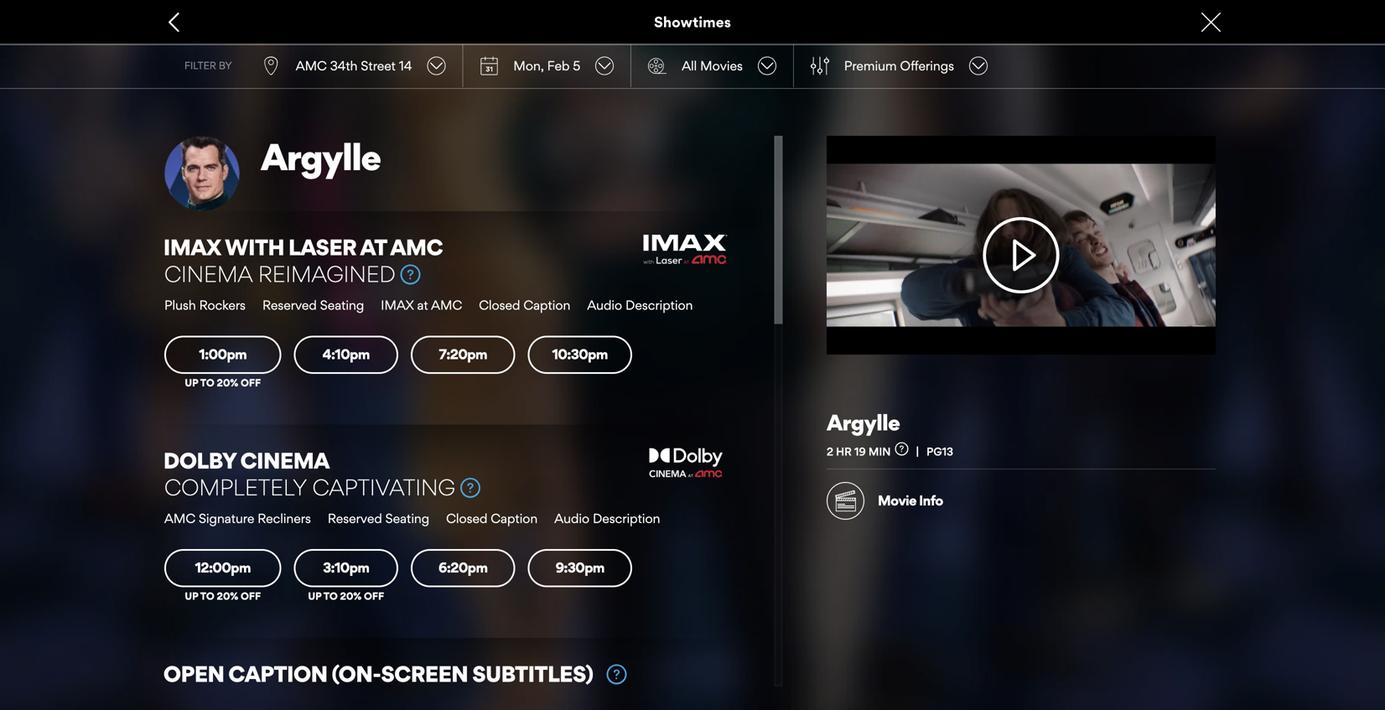 Task type: locate. For each thing, give the bounding box(es) containing it.
at down more information about imax with laser at amc icon
[[417, 297, 428, 313]]

play trailer for argylle image
[[827, 136, 1217, 355], [960, 217, 1084, 294]]

imax down more information about imax with laser at amc icon
[[381, 297, 414, 313]]

amc
[[296, 58, 327, 73], [390, 234, 443, 261], [431, 297, 462, 313], [164, 511, 196, 526]]

amc up more information about imax with laser at amc icon
[[390, 234, 443, 261]]

open
[[163, 661, 224, 688]]

2 hr 19 min button
[[827, 442, 927, 458]]

0 vertical spatial at
[[360, 234, 387, 261]]

pg13
[[927, 445, 954, 458]]

mon,
[[514, 58, 544, 73]]

up down 1:00pm button
[[185, 377, 198, 389]]

1 vertical spatial caption
[[491, 511, 538, 526]]

audio description
[[588, 297, 693, 313], [555, 511, 661, 526]]

reserved
[[263, 297, 317, 313], [328, 511, 382, 526]]

imax
[[163, 234, 221, 261], [381, 297, 414, 313]]

subtitles)
[[472, 661, 593, 688]]

movies
[[701, 58, 743, 73]]

1 vertical spatial audio description
[[555, 511, 661, 526]]

amc left 34th
[[296, 58, 327, 73]]

imax up plush
[[163, 234, 221, 261]]

7:20pm
[[439, 346, 487, 363]]

2
[[827, 445, 834, 458]]

movie
[[878, 493, 917, 509]]

closed down more information about dolby cinema icon
[[446, 511, 488, 526]]

caption
[[524, 297, 571, 313], [491, 511, 538, 526], [228, 661, 328, 688]]

seating down captivating
[[386, 511, 430, 526]]

up
[[185, 377, 198, 389], [185, 590, 198, 603], [308, 590, 322, 603]]

0 vertical spatial closed caption
[[479, 297, 571, 313]]

feb
[[548, 58, 570, 73]]

1 horizontal spatial argylle
[[827, 409, 900, 436]]

0 vertical spatial reserved
[[263, 297, 317, 313]]

cinema reimagined
[[164, 261, 396, 288]]

12:00pm button
[[164, 549, 281, 588]]

min
[[869, 445, 891, 458]]

off for completely
[[241, 590, 261, 603]]

amc signature recliners
[[164, 511, 311, 526]]

description
[[626, 297, 693, 313], [593, 511, 661, 526]]

0 horizontal spatial reserved
[[263, 297, 317, 313]]

1 horizontal spatial imax
[[381, 297, 414, 313]]

movie info
[[878, 493, 944, 509]]

0 vertical spatial reserved seating
[[263, 297, 364, 313]]

1 horizontal spatial seating
[[386, 511, 430, 526]]

up to 20% off
[[185, 377, 261, 389], [185, 590, 261, 603], [308, 590, 384, 603]]

10:30pm button
[[528, 336, 633, 374]]

19
[[855, 445, 866, 458]]

closed caption up 10:30pm
[[479, 297, 571, 313]]

reserved down the cinema reimagined
[[263, 297, 317, 313]]

cinema
[[240, 448, 330, 474]]

0 horizontal spatial seating
[[320, 297, 364, 313]]

caption up 10:30pm
[[524, 297, 571, 313]]

recliners
[[258, 511, 311, 526]]

premium
[[845, 58, 897, 73]]

20% down 3:10pm button
[[340, 590, 362, 603]]

12:00pm
[[195, 559, 251, 576]]

0 horizontal spatial imax
[[163, 234, 221, 261]]

20%
[[217, 377, 238, 389], [217, 590, 238, 603], [340, 590, 362, 603]]

up to 20% off down '12:00pm' button
[[185, 590, 261, 603]]

up to 20% off down 1:00pm button
[[185, 377, 261, 389]]

1 vertical spatial reserved
[[328, 511, 382, 526]]

completely
[[164, 474, 307, 501]]

caption up 6:20pm button
[[491, 511, 538, 526]]

caption left the (on-
[[228, 661, 328, 688]]

off down '12:00pm' button
[[241, 590, 261, 603]]

reserved down captivating
[[328, 511, 382, 526]]

audio description up 9:30pm
[[555, 511, 661, 526]]

dolby
[[163, 448, 236, 474]]

cinema
[[164, 261, 252, 288]]

to down 3:10pm button
[[324, 590, 338, 603]]

to
[[200, 377, 215, 389], [200, 590, 215, 603], [324, 590, 338, 603]]

audio description up 10:30pm
[[588, 297, 693, 313]]

audio up 10:30pm
[[588, 297, 623, 313]]

more information about open caption (on-screen subtitles) image
[[607, 665, 627, 685]]

1 horizontal spatial at
[[417, 297, 428, 313]]

up to 20% off for cinema
[[185, 377, 261, 389]]

closed caption down more information about dolby cinema icon
[[446, 511, 538, 526]]

reserved seating
[[263, 297, 364, 313], [328, 511, 430, 526]]

1 vertical spatial imax
[[381, 297, 414, 313]]

up for cinema reimagined
[[185, 377, 198, 389]]

34th
[[330, 58, 358, 73]]

to down '12:00pm' button
[[200, 590, 215, 603]]

1 vertical spatial seating
[[386, 511, 430, 526]]

hr
[[837, 445, 852, 458]]

imax for imax at amc
[[381, 297, 414, 313]]

screen
[[381, 661, 468, 688]]

reserved seating for cinema
[[328, 511, 430, 526]]

argylle
[[261, 135, 381, 179], [827, 409, 900, 436]]

1 horizontal spatial reserved
[[328, 511, 382, 526]]

to down 1:00pm button
[[200, 377, 215, 389]]

laser
[[289, 234, 357, 261]]

closed caption
[[479, 297, 571, 313], [446, 511, 538, 526]]

plush rockers
[[164, 297, 246, 313]]

off
[[241, 377, 261, 389], [241, 590, 261, 603], [364, 590, 384, 603]]

off down 1:00pm button
[[241, 377, 261, 389]]

1 vertical spatial reserved seating
[[328, 511, 430, 526]]

reserved seating down captivating
[[328, 511, 430, 526]]

closed
[[479, 297, 521, 313], [446, 511, 488, 526]]

imax with laser at amc
[[163, 234, 443, 261]]

1 vertical spatial argylle
[[827, 409, 900, 436]]

20% down 1:00pm button
[[217, 377, 238, 389]]

0 vertical spatial seating
[[320, 297, 364, 313]]

audio up 9:30pm
[[555, 511, 590, 526]]

amc left signature
[[164, 511, 196, 526]]

up to 20% off for completely
[[185, 590, 261, 603]]

20% for cinema
[[217, 377, 238, 389]]

street
[[361, 58, 396, 73]]

captivating
[[313, 474, 455, 501]]

20% down '12:00pm' button
[[217, 590, 238, 603]]

0 vertical spatial argylle
[[261, 135, 381, 179]]

reserved for captivating
[[328, 511, 382, 526]]

0 horizontal spatial argylle
[[261, 135, 381, 179]]

audio
[[588, 297, 623, 313], [555, 511, 590, 526]]

with
[[225, 234, 284, 261]]

3:10pm button
[[294, 549, 398, 588]]

14
[[399, 58, 412, 73]]

more information about image
[[896, 442, 909, 456]]

filter by
[[185, 60, 232, 72]]

argylle link
[[261, 135, 750, 179]]

9:30pm button
[[528, 549, 633, 588]]

0 vertical spatial imax
[[163, 234, 221, 261]]

1 vertical spatial audio
[[555, 511, 590, 526]]

off for cinema
[[241, 377, 261, 389]]

seating
[[320, 297, 364, 313], [386, 511, 430, 526]]

reserved seating down reimagined
[[263, 297, 364, 313]]

closed up 7:20pm
[[479, 297, 521, 313]]

at
[[360, 234, 387, 261], [417, 297, 428, 313]]

imax for imax with laser at amc
[[163, 234, 221, 261]]

at right laser
[[360, 234, 387, 261]]

6:20pm
[[439, 559, 488, 576]]

seating down reimagined
[[320, 297, 364, 313]]

offerings
[[901, 58, 955, 73]]

up down '12:00pm' button
[[185, 590, 198, 603]]

all
[[682, 58, 697, 73]]



Task type: vqa. For each thing, say whether or not it's contained in the screenshot.
a corresponding to Movie
no



Task type: describe. For each thing, give the bounding box(es) containing it.
1 vertical spatial at
[[417, 297, 428, 313]]

0 vertical spatial audio description
[[588, 297, 693, 313]]

3:10pm
[[323, 559, 369, 576]]

(on-
[[332, 661, 381, 688]]

1:00pm button
[[164, 336, 281, 374]]

amc 34th street 14
[[296, 58, 412, 73]]

up down 3:10pm button
[[308, 590, 322, 603]]

signature
[[199, 511, 255, 526]]

2 vertical spatial caption
[[228, 661, 328, 688]]

4:10pm button
[[294, 336, 398, 374]]

0 vertical spatial audio
[[588, 297, 623, 313]]

open caption (on-screen subtitles)
[[163, 661, 593, 688]]

seating for captivating
[[386, 511, 430, 526]]

close this dialog image
[[1357, 678, 1373, 695]]

more information about imax with laser at amc image
[[401, 265, 421, 285]]

mon, feb 5
[[514, 58, 581, 73]]

plush
[[164, 297, 196, 313]]

0 horizontal spatial at
[[360, 234, 387, 261]]

4:10pm
[[323, 346, 370, 363]]

up to 20% off down 3:10pm button
[[308, 590, 384, 603]]

seating for reimagined
[[320, 297, 364, 313]]

filter
[[185, 60, 216, 72]]

7:20pm button
[[411, 336, 516, 374]]

all movies
[[682, 58, 743, 73]]

1 vertical spatial closed caption
[[446, 511, 538, 526]]

1:00pm
[[199, 346, 247, 363]]

movie info button
[[827, 482, 944, 520]]

20% for completely
[[217, 590, 238, 603]]

dolby cinema
[[163, 448, 330, 474]]

reimagined
[[258, 261, 396, 288]]

amc up 7:20pm
[[431, 297, 462, 313]]

6:20pm button
[[411, 549, 516, 588]]

5
[[573, 58, 581, 73]]

to for cinema
[[200, 377, 215, 389]]

off down 3:10pm button
[[364, 590, 384, 603]]

showtimes
[[654, 13, 732, 31]]

10:30pm
[[553, 346, 608, 363]]

reserved seating for with
[[263, 297, 364, 313]]

0 vertical spatial caption
[[524, 297, 571, 313]]

9:30pm
[[556, 559, 605, 576]]

filter by element
[[811, 57, 830, 75]]

imax at amc
[[381, 297, 462, 313]]

to for completely
[[200, 590, 215, 603]]

2 hr 19 min
[[827, 445, 891, 458]]

reserved for reimagined
[[263, 297, 317, 313]]

info
[[920, 493, 944, 509]]

0 vertical spatial description
[[626, 297, 693, 313]]

more information about dolby cinema image
[[461, 478, 481, 498]]

1 vertical spatial description
[[593, 511, 661, 526]]

up for completely captivating
[[185, 590, 198, 603]]

0 vertical spatial closed
[[479, 297, 521, 313]]

completely captivating
[[164, 474, 455, 501]]

by
[[219, 60, 232, 72]]

rockers
[[199, 297, 246, 313]]

premium offerings
[[845, 58, 955, 73]]

1 vertical spatial closed
[[446, 511, 488, 526]]



